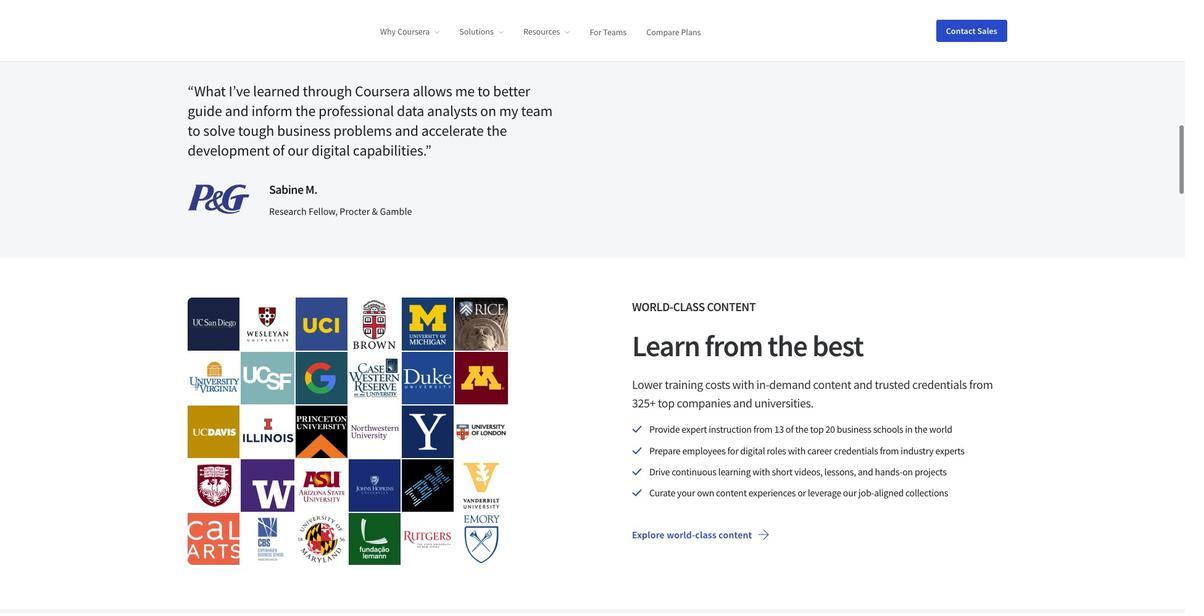 Task type: locate. For each thing, give the bounding box(es) containing it.
employees
[[682, 444, 726, 457]]

0 horizontal spatial on
[[480, 101, 496, 120]]

on left "projects"
[[903, 465, 913, 478]]

1 horizontal spatial digital
[[740, 444, 765, 457]]

expert
[[682, 423, 707, 435]]

digital
[[312, 141, 350, 160], [740, 444, 765, 457]]

1 horizontal spatial to
[[478, 82, 490, 101]]

content inside the 'lower training costs with in-demand content and trusted credentials from 325+ top companies and universities.'
[[813, 377, 851, 392]]

content up learn from the best
[[707, 299, 756, 314]]

with left in-
[[733, 377, 754, 392]]

1 vertical spatial on
[[903, 465, 913, 478]]

career
[[808, 444, 832, 457]]

drive
[[649, 465, 670, 478]]

0 vertical spatial with
[[733, 377, 754, 392]]

0 horizontal spatial of
[[273, 141, 285, 160]]

leverage
[[808, 487, 841, 499]]

1 horizontal spatial top
[[810, 423, 824, 435]]

through
[[303, 82, 352, 101]]

1 horizontal spatial credentials
[[912, 377, 967, 392]]

of right 13 in the right bottom of the page
[[786, 423, 794, 435]]

content down the best on the bottom right of the page
[[813, 377, 851, 392]]

0 vertical spatial of
[[273, 141, 285, 160]]

0 vertical spatial top
[[658, 395, 675, 411]]

with for short
[[753, 465, 770, 478]]

why coursera link
[[380, 26, 440, 37]]

0 vertical spatial our
[[288, 141, 309, 160]]

compare plans link
[[647, 26, 701, 37]]

top left 20 at the right bottom of page
[[810, 423, 824, 435]]

world-
[[632, 299, 673, 314]]

the up the demand
[[768, 327, 807, 364]]

provide
[[649, 423, 680, 435]]

coursera right why
[[398, 26, 430, 37]]

0 vertical spatial business
[[277, 121, 331, 140]]

0 horizontal spatial top
[[658, 395, 675, 411]]

business down inform
[[277, 121, 331, 140]]

credentials inside the 'lower training costs with in-demand content and trusted credentials from 325+ top companies and universities.'
[[912, 377, 967, 392]]

for
[[728, 444, 739, 457]]

0 vertical spatial credentials
[[912, 377, 967, 392]]

credentials up 'lessons,'
[[834, 444, 878, 457]]

and up the 'instruction'
[[733, 395, 752, 411]]

solutions
[[460, 26, 494, 37]]

credentials up world
[[912, 377, 967, 392]]

or
[[798, 487, 806, 499]]

1 horizontal spatial on
[[903, 465, 913, 478]]

and up job-
[[858, 465, 873, 478]]

in
[[905, 423, 913, 435]]

resources
[[523, 26, 560, 37]]

to right me
[[478, 82, 490, 101]]

contact sales
[[946, 25, 998, 36]]

world-
[[667, 528, 695, 541]]

digital inside what i've learned through coursera allows me to better guide and inform the professional data analysts on my team to solve tough business problems and accelerate the development of our digital capabilities.
[[312, 141, 350, 160]]

world
[[930, 423, 952, 435]]

costs
[[705, 377, 730, 392]]

1 vertical spatial coursera
[[355, 82, 410, 101]]

p&g logo image
[[188, 185, 249, 214]]

i've
[[229, 82, 250, 101]]

business
[[277, 121, 331, 140], [837, 423, 872, 435]]

what i've learned through coursera allows me to better guide and inform the professional data analysts on my team to solve tough business problems and accelerate the development of our digital capabilities.
[[188, 82, 553, 160]]

content
[[707, 299, 756, 314], [813, 377, 851, 392], [716, 487, 747, 499], [719, 528, 752, 541]]

1 vertical spatial credentials
[[834, 444, 878, 457]]

1 vertical spatial digital
[[740, 444, 765, 457]]

thirty logos from well known universities image
[[188, 298, 508, 565]]

accelerate
[[421, 121, 484, 140]]

1 vertical spatial to
[[188, 121, 200, 140]]

1 vertical spatial of
[[786, 423, 794, 435]]

top right 325+
[[658, 395, 675, 411]]

roles
[[767, 444, 786, 457]]

lower
[[632, 377, 663, 392]]

business right 20 at the right bottom of page
[[837, 423, 872, 435]]

problems
[[334, 121, 392, 140]]

of down tough
[[273, 141, 285, 160]]

0 horizontal spatial business
[[277, 121, 331, 140]]

0 vertical spatial on
[[480, 101, 496, 120]]

research
[[269, 205, 307, 217]]

trusted
[[875, 377, 910, 392]]

sabine
[[269, 182, 303, 197]]

on left the 'my'
[[480, 101, 496, 120]]

experts
[[936, 444, 965, 457]]

best
[[812, 327, 863, 364]]

class up learn
[[673, 299, 705, 314]]

0 vertical spatial digital
[[312, 141, 350, 160]]

our
[[288, 141, 309, 160], [843, 487, 857, 499]]

companies
[[677, 395, 731, 411]]

of
[[273, 141, 285, 160], [786, 423, 794, 435]]

1 vertical spatial class
[[695, 528, 717, 541]]

1 vertical spatial with
[[788, 444, 806, 457]]

team
[[521, 101, 553, 120]]

0 horizontal spatial our
[[288, 141, 309, 160]]

plans
[[681, 26, 701, 37]]

videos,
[[795, 465, 823, 478]]

to
[[478, 82, 490, 101], [188, 121, 200, 140]]

your
[[677, 487, 695, 499]]

universities.
[[755, 395, 814, 411]]

our inside what i've learned through coursera allows me to better guide and inform the professional data analysts on my team to solve tough business problems and accelerate the development of our digital capabilities.
[[288, 141, 309, 160]]

1 vertical spatial our
[[843, 487, 857, 499]]

learned
[[253, 82, 300, 101]]

0 horizontal spatial to
[[188, 121, 200, 140]]

procter
[[340, 205, 370, 217]]

on inside what i've learned through coursera allows me to better guide and inform the professional data analysts on my team to solve tough business problems and accelerate the development of our digital capabilities.
[[480, 101, 496, 120]]

from inside the 'lower training costs with in-demand content and trusted credentials from 325+ top companies and universities.'
[[969, 377, 993, 392]]

training
[[665, 377, 703, 392]]

to down guide on the top of the page
[[188, 121, 200, 140]]

credentials
[[912, 377, 967, 392], [834, 444, 878, 457]]

digital down 'problems'
[[312, 141, 350, 160]]

2 vertical spatial with
[[753, 465, 770, 478]]

coursera up the professional
[[355, 82, 410, 101]]

our left job-
[[843, 487, 857, 499]]

digital right for
[[740, 444, 765, 457]]

for
[[590, 26, 602, 37]]

content down learning
[[716, 487, 747, 499]]

1 horizontal spatial business
[[837, 423, 872, 435]]

with inside the 'lower training costs with in-demand content and trusted credentials from 325+ top companies and universities.'
[[733, 377, 754, 392]]

0 horizontal spatial digital
[[312, 141, 350, 160]]

tough
[[238, 121, 274, 140]]

with right roles
[[788, 444, 806, 457]]

coursera
[[398, 26, 430, 37], [355, 82, 410, 101]]

for teams link
[[590, 26, 627, 37]]

guide
[[188, 101, 222, 120]]

our up the sabine m.
[[288, 141, 309, 160]]

prepare employees for digital roles with career credentials from industry experts
[[649, 444, 965, 457]]

with left short
[[753, 465, 770, 478]]

1 horizontal spatial of
[[786, 423, 794, 435]]

and
[[225, 101, 249, 120], [395, 121, 419, 140], [854, 377, 873, 392], [733, 395, 752, 411], [858, 465, 873, 478]]

class
[[673, 299, 705, 314], [695, 528, 717, 541]]

the up prepare employees for digital roles with career credentials from industry experts
[[795, 423, 809, 435]]

class down own on the bottom right of page
[[695, 528, 717, 541]]

hands-
[[875, 465, 903, 478]]



Task type: describe. For each thing, give the bounding box(es) containing it.
for teams
[[590, 26, 627, 37]]

continuous
[[672, 465, 717, 478]]

learning
[[718, 465, 751, 478]]

and down data
[[395, 121, 419, 140]]

0 vertical spatial to
[[478, 82, 490, 101]]

instruction
[[709, 423, 752, 435]]

better
[[493, 82, 530, 101]]

provide expert instruction from 13 of the top 20 business schools in the world
[[649, 423, 952, 435]]

m.
[[306, 182, 317, 197]]

professional
[[319, 101, 394, 120]]

prepare
[[649, 444, 681, 457]]

of inside what i've learned through coursera allows me to better guide and inform the professional data analysts on my team to solve tough business problems and accelerate the development of our digital capabilities.
[[273, 141, 285, 160]]

coursera inside what i've learned through coursera allows me to better guide and inform the professional data analysts on my team to solve tough business problems and accelerate the development of our digital capabilities.
[[355, 82, 410, 101]]

content right world-
[[719, 528, 752, 541]]

why coursera
[[380, 26, 430, 37]]

0 vertical spatial coursera
[[398, 26, 430, 37]]

sales
[[978, 25, 998, 36]]

me
[[455, 82, 475, 101]]

the right in
[[915, 423, 928, 435]]

fellow,
[[309, 205, 338, 217]]

the down the 'my'
[[487, 121, 507, 140]]

solve
[[203, 121, 235, 140]]

0 vertical spatial class
[[673, 299, 705, 314]]

explore world-class content link
[[622, 520, 779, 549]]

teams
[[603, 26, 627, 37]]

compare
[[647, 26, 680, 37]]

325+
[[632, 395, 656, 411]]

curate your own content experiences or leverage our job-aligned collections
[[649, 487, 948, 499]]

capabilities.
[[353, 141, 425, 160]]

my
[[499, 101, 518, 120]]

learn
[[632, 327, 700, 364]]

schools
[[873, 423, 904, 435]]

job-
[[859, 487, 874, 499]]

own
[[697, 487, 714, 499]]

1 vertical spatial business
[[837, 423, 872, 435]]

curate
[[649, 487, 675, 499]]

top inside the 'lower training costs with in-demand content and trusted credentials from 325+ top companies and universities.'
[[658, 395, 675, 411]]

in-
[[757, 377, 769, 392]]

lessons,
[[825, 465, 856, 478]]

&
[[372, 205, 378, 217]]

experiences
[[749, 487, 796, 499]]

collections
[[906, 487, 948, 499]]

data
[[397, 101, 424, 120]]

contact
[[946, 25, 976, 36]]

and left trusted on the right bottom of page
[[854, 377, 873, 392]]

drive continuous learning with short videos, lessons, and hands-on projects
[[649, 465, 947, 478]]

0 horizontal spatial credentials
[[834, 444, 878, 457]]

explore
[[632, 528, 665, 541]]

contact sales button
[[936, 19, 1008, 42]]

and down i've at the left top of page
[[225, 101, 249, 120]]

inform
[[252, 101, 293, 120]]

analysts
[[427, 101, 477, 120]]

allows
[[413, 82, 452, 101]]

1 horizontal spatial our
[[843, 487, 857, 499]]

projects
[[915, 465, 947, 478]]

solutions link
[[460, 26, 504, 37]]

development
[[188, 141, 270, 160]]

demand
[[769, 377, 811, 392]]

industry
[[901, 444, 934, 457]]

with for in-
[[733, 377, 754, 392]]

lower training costs with in-demand content and trusted credentials from 325+ top companies and universities.
[[632, 377, 993, 411]]

13
[[774, 423, 784, 435]]

what
[[194, 82, 226, 101]]

20
[[826, 423, 835, 435]]

aligned
[[874, 487, 904, 499]]

sabine m.
[[269, 182, 317, 197]]

why
[[380, 26, 396, 37]]

the down through
[[295, 101, 316, 120]]

resources link
[[523, 26, 570, 37]]

research fellow, procter & gamble
[[269, 205, 412, 217]]

business inside what i've learned through coursera allows me to better guide and inform the professional data analysts on my team to solve tough business problems and accelerate the development of our digital capabilities.
[[277, 121, 331, 140]]

short
[[772, 465, 793, 478]]

learn from the best
[[632, 327, 863, 364]]

gamble
[[380, 205, 412, 217]]

compare plans
[[647, 26, 701, 37]]

world-class content
[[632, 299, 756, 314]]

1 vertical spatial top
[[810, 423, 824, 435]]

explore world-class content
[[632, 528, 752, 541]]



Task type: vqa. For each thing, say whether or not it's contained in the screenshot.
"continuous"
yes



